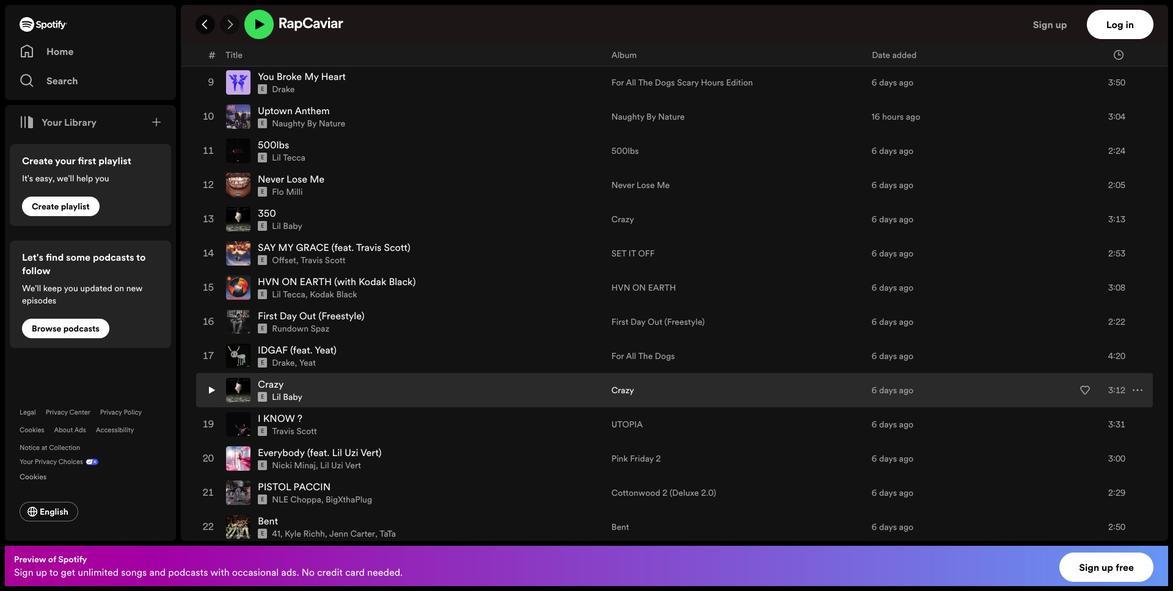 Task type: locate. For each thing, give the bounding box(es) containing it.
on down offset
[[282, 275, 297, 289]]

naughty by nature up lil tecca
[[272, 117, 345, 130]]

rundown
[[272, 323, 309, 335]]

1 horizontal spatial (freestyle)
[[665, 316, 705, 328]]

e inside bent e
[[261, 531, 264, 538]]

lil baby up 'i know ?' link
[[272, 391, 303, 404]]

?
[[298, 412, 303, 426]]

0 horizontal spatial by
[[307, 117, 317, 130]]

15 e from the top
[[261, 531, 264, 538]]

10 6 days ago from the top
[[872, 350, 914, 363]]

14 6 from the top
[[872, 487, 878, 500]]

1 e from the top
[[261, 17, 264, 25]]

9 6 from the top
[[872, 316, 878, 328]]

hvn down set
[[612, 282, 631, 294]]

0 vertical spatial for
[[612, 77, 624, 89]]

41 link
[[272, 528, 280, 541]]

all for you broke my heart
[[626, 77, 637, 89]]

2 tecca from the top
[[283, 289, 306, 301]]

1 vertical spatial tecca
[[283, 289, 306, 301]]

lil up never lose me e
[[272, 152, 281, 164]]

days for crazy
[[880, 385, 898, 397]]

2 dogs from the top
[[655, 350, 675, 363]]

1 vertical spatial travis scott link
[[272, 426, 317, 438]]

15 6 from the top
[[872, 522, 878, 534]]

drake inside you broke my heart cell
[[272, 83, 295, 95]]

up for sign up
[[1056, 18, 1068, 31]]

bigxthaplug link inside mmhmm cell
[[272, 15, 319, 27]]

privacy down at
[[35, 458, 57, 467]]

, inside pistol paccin cell
[[321, 494, 324, 506]]

6 days ago for idgaf (feat. yeat)
[[872, 350, 914, 363]]

pistol paccin cell
[[226, 477, 602, 510]]

4 e from the top
[[261, 154, 264, 162]]

explicit element inside idgaf (feat. yeat) cell
[[258, 358, 267, 368]]

6 for hvn on earth (with kodak black)
[[872, 282, 878, 294]]

everybody
[[258, 446, 305, 460]]

2 lil baby from the top
[[272, 391, 303, 404]]

e inside the 350 e
[[261, 223, 264, 230]]

6 explicit element from the top
[[258, 221, 267, 231]]

lil tecca
[[272, 152, 306, 164]]

explicit element inside pistol paccin cell
[[258, 495, 267, 505]]

e inside say my grace (feat. travis scott) e
[[261, 257, 264, 264]]

you broke my heart cell
[[226, 66, 602, 99]]

drake link up uptown
[[272, 83, 295, 95]]

lil inside 500lbs cell
[[272, 152, 281, 164]]

3:50
[[1109, 77, 1126, 89]]

browse podcasts
[[32, 323, 100, 335]]

notice
[[20, 444, 40, 453]]

12 6 days ago from the top
[[872, 419, 914, 431]]

explicit element inside the say my grace (feat. travis scott) cell
[[258, 256, 267, 265]]

california consumer privacy act (ccpa) opt-out icon image
[[83, 458, 98, 470]]

11 6 from the top
[[872, 385, 878, 397]]

bent inside cell
[[258, 515, 278, 528]]

ftcu link
[[258, 36, 283, 49]]

to left get on the bottom left of the page
[[49, 566, 58, 580]]

0 vertical spatial podcasts
[[93, 251, 134, 264]]

crazy up set
[[612, 213, 635, 226]]

explicit element inside mmhmm cell
[[258, 16, 267, 26]]

0 horizontal spatial sign
[[14, 566, 33, 580]]

rapcaviar
[[279, 17, 343, 32]]

about
[[54, 426, 73, 435]]

1 horizontal spatial on
[[633, 282, 646, 294]]

my
[[305, 70, 319, 83]]

hvn for hvn on earth
[[612, 282, 631, 294]]

10 days from the top
[[880, 350, 898, 363]]

0 vertical spatial bigxthaplug link
[[272, 15, 319, 27]]

2.0)
[[702, 487, 717, 500]]

0 horizontal spatial mmhmm
[[258, 1, 298, 15]]

added
[[893, 49, 917, 61]]

8 days from the top
[[880, 282, 898, 294]]

6 days ago for bent
[[872, 522, 914, 534]]

1 horizontal spatial naughty
[[612, 111, 645, 123]]

1 dogs from the top
[[655, 77, 675, 89]]

500lbs link
[[258, 138, 289, 152], [612, 145, 639, 157]]

6 for everybody (feat. lil uzi vert)
[[872, 453, 878, 465]]

0 vertical spatial bigxthaplug
[[272, 15, 319, 27]]

500lbs link up the never lose me
[[612, 145, 639, 157]]

privacy
[[46, 408, 68, 418], [100, 408, 122, 418], [35, 458, 57, 467]]

8 e from the top
[[261, 291, 264, 298]]

0 vertical spatial lil baby link
[[272, 220, 303, 232]]

cottonwood 2 (deluxe 2.0) link
[[612, 487, 717, 500]]

lil baby link inside 350 cell
[[272, 220, 303, 232]]

explicit element inside everybody (feat. lil uzi vert) cell
[[258, 461, 267, 471]]

1 for from the top
[[612, 77, 624, 89]]

podcasts right and
[[168, 566, 208, 580]]

350 cell
[[226, 203, 602, 236]]

cookies for first cookies link from the bottom of the main element
[[20, 472, 47, 482]]

nature down the for all the dogs scary hours edition link
[[659, 111, 685, 123]]

uzi
[[345, 446, 359, 460], [331, 460, 343, 472]]

explicit element inside "first day out (freestyle)" cell
[[258, 324, 267, 334]]

bent down cottonwood
[[612, 522, 630, 534]]

1 vertical spatial your
[[20, 458, 33, 467]]

0 vertical spatial lil baby
[[272, 220, 303, 232]]

privacy up about
[[46, 408, 68, 418]]

2 explicit element from the top
[[258, 84, 267, 94]]

everybody (feat. lil uzi vert) cell
[[226, 443, 602, 476]]

by down the for all the dogs scary hours edition
[[647, 111, 657, 123]]

0 vertical spatial all
[[626, 77, 637, 89]]

5 e from the top
[[261, 188, 264, 196]]

playlist down help
[[61, 201, 90, 213]]

2 pink from the top
[[612, 453, 628, 465]]

ago for idgaf (feat. yeat)
[[900, 350, 914, 363]]

flo
[[272, 186, 284, 198]]

0 vertical spatial pink friday 2
[[612, 42, 661, 55]]

1 vertical spatial (feat.
[[290, 344, 313, 357]]

0 vertical spatial pink
[[612, 42, 628, 55]]

notice at collection link
[[20, 444, 80, 453]]

1 baby from the top
[[283, 220, 303, 232]]

6 for you broke my heart
[[872, 77, 878, 89]]

anthem
[[295, 104, 330, 117]]

e inside you broke my heart e
[[261, 86, 264, 93]]

lil tecca link up never lose me e
[[272, 152, 306, 164]]

never inside never lose me e
[[258, 173, 284, 186]]

idgaf
[[258, 344, 288, 357]]

2 vertical spatial (feat.
[[307, 446, 330, 460]]

0 vertical spatial the
[[639, 77, 653, 89]]

crazy for crazy
[[612, 385, 635, 397]]

1 horizontal spatial earth
[[648, 282, 677, 294]]

12 e from the top
[[261, 428, 264, 435]]

explicit element for never
[[258, 187, 267, 197]]

1 vertical spatial you
[[64, 282, 78, 295]]

lil
[[272, 152, 281, 164], [272, 220, 281, 232], [272, 289, 281, 301], [272, 391, 281, 404], [332, 446, 342, 460], [320, 460, 329, 472]]

date added
[[873, 49, 917, 61]]

earth up first day out (freestyle)
[[648, 282, 677, 294]]

3 days from the top
[[880, 77, 898, 89]]

on for hvn on earth (with kodak black) e
[[282, 275, 297, 289]]

1 vertical spatial bigxthaplug
[[326, 494, 372, 506]]

never
[[258, 173, 284, 186], [612, 179, 635, 191]]

ago for uptown anthem
[[906, 111, 921, 123]]

11 6 days ago from the top
[[872, 385, 914, 397]]

the down # row
[[639, 77, 653, 89]]

podcasts inside let's find some podcasts to follow we'll keep you updated on new episodes
[[93, 251, 134, 264]]

1 horizontal spatial day
[[631, 316, 646, 328]]

6 days ago for i know ?
[[872, 419, 914, 431]]

naughty by nature inside uptown anthem cell
[[272, 117, 345, 130]]

0 horizontal spatial hvn
[[258, 275, 279, 289]]

2 6 from the top
[[872, 42, 878, 55]]

scott inside i know ? cell
[[297, 426, 317, 438]]

by inside uptown anthem cell
[[307, 117, 317, 130]]

travis left '?'
[[272, 426, 294, 438]]

first inside the 'first day out (freestyle) e'
[[258, 309, 277, 323]]

days for first day out (freestyle)
[[880, 316, 898, 328]]

9 explicit element from the top
[[258, 324, 267, 334]]

up inside the sign up button
[[1056, 18, 1068, 31]]

all
[[626, 77, 637, 89], [626, 350, 637, 363]]

0 horizontal spatial never
[[258, 173, 284, 186]]

bigxthaplug up ftcu link
[[272, 15, 319, 27]]

cookies link
[[20, 426, 44, 435], [20, 470, 56, 483]]

explicit element inside 500lbs cell
[[258, 153, 267, 163]]

uzi left vert)
[[345, 446, 359, 460]]

up left "of"
[[36, 566, 47, 580]]

mmhmm link up album
[[612, 8, 647, 20]]

all for idgaf (feat. yeat)
[[626, 350, 637, 363]]

explicit element for first
[[258, 324, 267, 334]]

2 6 days ago from the top
[[872, 42, 914, 55]]

0 horizontal spatial you
[[64, 282, 78, 295]]

3:00
[[1109, 453, 1126, 465]]

earth inside hvn on earth (with kodak black) e
[[300, 275, 332, 289]]

crazy down drake , yeat
[[258, 378, 284, 391]]

to inside let's find some podcasts to follow we'll keep you updated on new episodes
[[136, 251, 146, 264]]

500lbs link down uptown
[[258, 138, 289, 152]]

2 baby from the top
[[283, 391, 303, 404]]

create for your
[[22, 154, 53, 168]]

find
[[46, 251, 64, 264]]

0 horizontal spatial naughty by nature
[[272, 117, 345, 130]]

3 6 from the top
[[872, 77, 878, 89]]

6 6 days ago from the top
[[872, 213, 914, 226]]

scott
[[325, 254, 346, 267], [297, 426, 317, 438]]

6 days ago for hvn on earth (with kodak black)
[[872, 282, 914, 294]]

you inside let's find some podcasts to follow we'll keep you updated on new episodes
[[64, 282, 78, 295]]

in
[[1126, 18, 1135, 31]]

explicit element inside hvn on earth (with kodak black) cell
[[258, 290, 267, 300]]

13 6 from the top
[[872, 453, 878, 465]]

baby inside 350 cell
[[283, 220, 303, 232]]

nle choppa , bigxthaplug
[[272, 494, 372, 506]]

card
[[345, 566, 365, 580]]

black
[[337, 289, 357, 301]]

e inside i know ? e
[[261, 428, 264, 435]]

2 e from the top
[[261, 86, 264, 93]]

days for everybody (feat. lil uzi vert)
[[880, 453, 898, 465]]

no
[[302, 566, 315, 580]]

hvn down offset
[[258, 275, 279, 289]]

2 lil baby link from the top
[[272, 391, 303, 404]]

mmhmm up album
[[612, 8, 647, 20]]

days for idgaf (feat. yeat)
[[880, 350, 898, 363]]

lil up my
[[272, 220, 281, 232]]

first
[[258, 309, 277, 323], [612, 316, 629, 328]]

0 horizontal spatial on
[[282, 275, 297, 289]]

drake left the yeat "link"
[[272, 357, 295, 369]]

pink friday 2 link for 3:00
[[612, 453, 661, 465]]

crazy for 350
[[612, 213, 635, 226]]

english button
[[20, 503, 78, 522]]

2 horizontal spatial sign
[[1080, 561, 1100, 575]]

0 horizontal spatial bent
[[258, 515, 278, 528]]

1 horizontal spatial to
[[136, 251, 146, 264]]

lil tecca link up rundown
[[272, 289, 306, 301]]

12 explicit element from the top
[[258, 427, 267, 437]]

create down easy,
[[32, 201, 59, 213]]

1 vertical spatial lil tecca link
[[272, 289, 306, 301]]

1 the from the top
[[639, 77, 653, 89]]

1 horizontal spatial kodak
[[359, 275, 387, 289]]

lil baby link up my
[[272, 220, 303, 232]]

bigxthaplug
[[272, 15, 319, 27], [326, 494, 372, 506]]

1 vertical spatial cookies
[[20, 472, 47, 482]]

0 horizontal spatial (freestyle)
[[319, 309, 365, 323]]

pink friday 2 link up the for all the dogs scary hours edition link
[[612, 42, 661, 55]]

ago for say my grace (feat. travis scott)
[[900, 248, 914, 260]]

0 horizontal spatial bigxthaplug link
[[272, 15, 319, 27]]

15 days from the top
[[880, 522, 898, 534]]

1 vertical spatial to
[[49, 566, 58, 580]]

0 horizontal spatial 500lbs
[[258, 138, 289, 152]]

bigxthaplug inside pistol paccin cell
[[326, 494, 372, 506]]

0 horizontal spatial nature
[[319, 117, 345, 130]]

ago for 500lbs
[[900, 145, 914, 157]]

1 pink friday 2 from the top
[[612, 42, 661, 55]]

crazy link for crazy
[[612, 385, 635, 397]]

1 vertical spatial all
[[626, 350, 637, 363]]

1 horizontal spatial naughty by nature
[[612, 111, 685, 123]]

2 drake from the top
[[272, 357, 295, 369]]

up inside preview of spotify sign up to get unlimited songs and podcasts with occasional ads. no credit card needed.
[[36, 566, 47, 580]]

to up 'new'
[[136, 251, 146, 264]]

explicit element
[[258, 16, 267, 26], [258, 84, 267, 94], [258, 119, 267, 129], [258, 153, 267, 163], [258, 187, 267, 197], [258, 221, 267, 231], [258, 256, 267, 265], [258, 290, 267, 300], [258, 324, 267, 334], [258, 358, 267, 368], [258, 393, 267, 402], [258, 427, 267, 437], [258, 461, 267, 471], [258, 495, 267, 505], [258, 530, 267, 539]]

explicit element inside bent cell
[[258, 530, 267, 539]]

create
[[22, 154, 53, 168], [32, 201, 59, 213]]

10 e from the top
[[261, 360, 264, 367]]

4 6 from the top
[[872, 145, 878, 157]]

0 horizontal spatial first
[[258, 309, 277, 323]]

500lbs inside cell
[[258, 138, 289, 152]]

0 vertical spatial 2
[[656, 42, 661, 55]]

e inside idgaf (feat. yeat) e
[[261, 360, 264, 367]]

rundown spaz
[[272, 323, 330, 335]]

earth for hvn on earth (with kodak black) e
[[300, 275, 332, 289]]

13 days from the top
[[880, 453, 898, 465]]

7 days from the top
[[880, 248, 898, 260]]

baby up my
[[283, 220, 303, 232]]

say my grace (feat. travis scott) link
[[258, 241, 411, 254]]

tecca inside 500lbs cell
[[283, 152, 306, 164]]

explicit element inside crazy cell
[[258, 393, 267, 402]]

create up easy,
[[22, 154, 53, 168]]

1 horizontal spatial hvn
[[612, 282, 631, 294]]

1 vertical spatial friday
[[631, 453, 654, 465]]

first day out (freestyle) link down hvn on earth link in the right top of the page
[[612, 316, 705, 328]]

mmhmm inside cell
[[258, 1, 298, 15]]

create inside button
[[32, 201, 59, 213]]

days for 500lbs
[[880, 145, 898, 157]]

1 horizontal spatial first
[[612, 316, 629, 328]]

2 vertical spatial podcasts
[[168, 566, 208, 580]]

lil down offset link
[[272, 289, 281, 301]]

14 explicit element from the top
[[258, 495, 267, 505]]

(feat. inside everybody (feat. lil uzi vert) e
[[307, 446, 330, 460]]

drake link left the yeat "link"
[[272, 357, 295, 369]]

richh
[[304, 528, 325, 541]]

dogs left the scary
[[655, 77, 675, 89]]

1 horizontal spatial playlist
[[99, 154, 131, 168]]

drake inside idgaf (feat. yeat) cell
[[272, 357, 295, 369]]

1 vertical spatial cookies link
[[20, 470, 56, 483]]

lil baby link inside crazy cell
[[272, 391, 303, 404]]

dogs down first day out (freestyle)
[[655, 350, 675, 363]]

0 horizontal spatial earth
[[300, 275, 332, 289]]

7 e from the top
[[261, 257, 264, 264]]

2 pink friday 2 from the top
[[612, 453, 661, 465]]

on down set it off
[[633, 282, 646, 294]]

1 vertical spatial pink friday 2 link
[[612, 453, 661, 465]]

0 horizontal spatial mmhmm link
[[258, 1, 298, 15]]

uptown anthem link
[[258, 104, 330, 117]]

scott up hvn on earth (with kodak black) link
[[325, 254, 346, 267]]

earth down offset , travis scott
[[300, 275, 332, 289]]

1 horizontal spatial sign
[[1034, 18, 1054, 31]]

up inside sign up free button
[[1102, 561, 1114, 575]]

crazy cell
[[226, 374, 602, 407]]

, inside the say my grace (feat. travis scott) cell
[[296, 254, 299, 267]]

your inside button
[[42, 116, 62, 129]]

mmhmm link
[[258, 1, 298, 15], [612, 8, 647, 20]]

1 vertical spatial pink
[[612, 453, 628, 465]]

cookies link up notice
[[20, 426, 44, 435]]

lil baby link up 'i know ?' link
[[272, 391, 303, 404]]

1 days from the top
[[880, 8, 898, 20]]

drake up uptown
[[272, 83, 295, 95]]

1 vertical spatial create
[[32, 201, 59, 213]]

pink friday 2 link up cottonwood
[[612, 453, 661, 465]]

it's
[[22, 172, 33, 185]]

privacy for privacy policy
[[100, 408, 122, 418]]

first for first day out (freestyle)
[[612, 316, 629, 328]]

14 days from the top
[[880, 487, 898, 500]]

# column header
[[209, 44, 216, 65]]

lose for never lose me e
[[287, 173, 308, 186]]

travis right offset link
[[301, 254, 323, 267]]

uzi inside everybody (feat. lil uzi vert) e
[[345, 446, 359, 460]]

1 horizontal spatial up
[[1056, 18, 1068, 31]]

2 vertical spatial 2
[[663, 487, 668, 500]]

friday
[[631, 42, 654, 55], [631, 453, 654, 465]]

tecca inside hvn on earth (with kodak black) cell
[[283, 289, 306, 301]]

bent link down the nle
[[258, 515, 278, 528]]

1 lil tecca link from the top
[[272, 152, 306, 164]]

first day out (freestyle) link down lil tecca , kodak black
[[258, 309, 365, 323]]

we'll
[[57, 172, 74, 185]]

mmhmm link up ftcu link
[[258, 1, 298, 15]]

1 drake from the top
[[272, 83, 295, 95]]

(freestyle) down hvn on earth link in the right top of the page
[[665, 316, 705, 328]]

bigxthaplug up jenn carter link
[[326, 494, 372, 506]]

6 days ago for first day out (freestyle)
[[872, 316, 914, 328]]

6 days ago for crazy
[[872, 385, 914, 397]]

12 days from the top
[[880, 419, 898, 431]]

3 6 days ago from the top
[[872, 77, 914, 89]]

0 vertical spatial drake link
[[272, 83, 295, 95]]

get
[[61, 566, 75, 580]]

friday up cottonwood
[[631, 453, 654, 465]]

lil baby for 350
[[272, 220, 303, 232]]

1 horizontal spatial scott
[[325, 254, 346, 267]]

explicit element for uptown
[[258, 119, 267, 129]]

0 horizontal spatial to
[[49, 566, 58, 580]]

16
[[872, 111, 881, 123]]

naughty by nature link up lil tecca
[[272, 117, 345, 130]]

0 vertical spatial dogs
[[655, 77, 675, 89]]

500lbs cell
[[226, 135, 602, 168]]

1 vertical spatial drake link
[[272, 357, 295, 369]]

your left library
[[42, 116, 62, 129]]

drake
[[272, 83, 295, 95], [272, 357, 295, 369]]

5 explicit element from the top
[[258, 187, 267, 197]]

2 for 3:00
[[656, 453, 661, 465]]

2 all from the top
[[626, 350, 637, 363]]

1 horizontal spatial out
[[648, 316, 663, 328]]

1 pink friday 2 link from the top
[[612, 42, 661, 55]]

1 horizontal spatial your
[[42, 116, 62, 129]]

10 explicit element from the top
[[258, 358, 267, 368]]

first day out (freestyle) cell
[[226, 306, 602, 339]]

1 vertical spatial playlist
[[61, 201, 90, 213]]

8 6 from the top
[[872, 282, 878, 294]]

1 horizontal spatial mmhmm
[[612, 8, 647, 20]]

privacy up accessibility link
[[100, 408, 122, 418]]

0 horizontal spatial out
[[299, 309, 316, 323]]

playlist inside create your first playlist it's easy, we'll help you
[[99, 154, 131, 168]]

0 vertical spatial (feat.
[[332, 241, 354, 254]]

baby up '?'
[[283, 391, 303, 404]]

first day out (freestyle)
[[612, 316, 705, 328]]

ago for 350
[[900, 213, 914, 226]]

days
[[880, 8, 898, 20], [880, 42, 898, 55], [880, 77, 898, 89], [880, 145, 898, 157], [880, 179, 898, 191], [880, 213, 898, 226], [880, 248, 898, 260], [880, 282, 898, 294], [880, 316, 898, 328], [880, 350, 898, 363], [880, 385, 898, 397], [880, 419, 898, 431], [880, 453, 898, 465], [880, 487, 898, 500], [880, 522, 898, 534]]

10 6 from the top
[[872, 350, 878, 363]]

13 e from the top
[[261, 462, 264, 470]]

e inside everybody (feat. lil uzi vert) e
[[261, 462, 264, 470]]

pink
[[612, 42, 628, 55], [612, 453, 628, 465]]

out inside the 'first day out (freestyle) e'
[[299, 309, 316, 323]]

6 for 500lbs
[[872, 145, 878, 157]]

2 for 2:52
[[656, 42, 661, 55]]

lose inside never lose me e
[[287, 173, 308, 186]]

create inside create your first playlist it's easy, we'll help you
[[22, 154, 53, 168]]

14 e from the top
[[261, 497, 264, 504]]

jenn
[[330, 528, 348, 541]]

ago for i know ?
[[900, 419, 914, 431]]

first up for all the dogs in the right bottom of the page
[[612, 316, 629, 328]]

hvn for hvn on earth (with kodak black) e
[[258, 275, 279, 289]]

your down notice
[[20, 458, 33, 467]]

day down lil tecca , kodak black
[[280, 309, 297, 323]]

pink for 3:00
[[612, 453, 628, 465]]

1 horizontal spatial never
[[612, 179, 635, 191]]

1 horizontal spatial by
[[647, 111, 657, 123]]

2 left (deluxe
[[663, 487, 668, 500]]

all down first day out (freestyle)
[[626, 350, 637, 363]]

2 friday from the top
[[631, 453, 654, 465]]

all down album
[[626, 77, 637, 89]]

0 horizontal spatial lose
[[287, 173, 308, 186]]

by right uptown
[[307, 117, 317, 130]]

bent down the nle
[[258, 515, 278, 528]]

7 explicit element from the top
[[258, 256, 267, 265]]

2 pink friday 2 link from the top
[[612, 453, 661, 465]]

pink friday 2 up cottonwood
[[612, 453, 661, 465]]

1 lil baby from the top
[[272, 220, 303, 232]]

0 vertical spatial friday
[[631, 42, 654, 55]]

1 vertical spatial bigxthaplug link
[[326, 494, 372, 506]]

day inside the 'first day out (freestyle) e'
[[280, 309, 297, 323]]

scott inside cell
[[325, 254, 346, 267]]

1 lil baby link from the top
[[272, 220, 303, 232]]

6 e from the top
[[261, 223, 264, 230]]

drake for drake
[[272, 83, 295, 95]]

(feat. for yeat)
[[290, 344, 313, 357]]

0 vertical spatial cookies
[[20, 426, 44, 435]]

3:08
[[1109, 282, 1126, 294]]

uptown anthem cell
[[226, 100, 602, 133]]

for for idgaf (feat. yeat)
[[612, 350, 624, 363]]

hvn on earth (with kodak black) link
[[258, 275, 416, 289]]

playlist inside button
[[61, 201, 90, 213]]

(freestyle) inside the 'first day out (freestyle) e'
[[319, 309, 365, 323]]

kodak right (with
[[359, 275, 387, 289]]

mmhmm e
[[258, 1, 298, 25]]

1 6 days ago from the top
[[872, 8, 914, 20]]

14 6 days ago from the top
[[872, 487, 914, 500]]

hvn inside hvn on earth (with kodak black) e
[[258, 275, 279, 289]]

0 vertical spatial travis scott link
[[301, 254, 346, 267]]

cookies up notice
[[20, 426, 44, 435]]

2
[[656, 42, 661, 55], [656, 453, 661, 465], [663, 487, 668, 500]]

1 horizontal spatial bigxthaplug link
[[326, 494, 372, 506]]

the for you broke my heart
[[639, 77, 653, 89]]

scott up everybody (feat. lil uzi vert) link
[[297, 426, 317, 438]]

you for some
[[64, 282, 78, 295]]

(feat. for lil
[[307, 446, 330, 460]]

4 days from the top
[[880, 145, 898, 157]]

to inside preview of spotify sign up to get unlimited songs and podcasts with occasional ads. no credit card needed.
[[49, 566, 58, 580]]

spotify image
[[20, 17, 67, 32]]

home
[[46, 45, 74, 58]]

0 horizontal spatial scott
[[297, 426, 317, 438]]

podcasts up on
[[93, 251, 134, 264]]

cookies down your privacy choices
[[20, 472, 47, 482]]

1 horizontal spatial bent
[[612, 522, 630, 534]]

1 all from the top
[[626, 77, 637, 89]]

(freestyle) down black
[[319, 309, 365, 323]]

friday for 3:00
[[631, 453, 654, 465]]

0 vertical spatial drake
[[272, 83, 295, 95]]

tecca
[[283, 152, 306, 164], [283, 289, 306, 301]]

9 6 days ago from the top
[[872, 316, 914, 328]]

explicit element for say
[[258, 256, 267, 265]]

utopia
[[612, 419, 643, 431]]

e inside never lose me e
[[261, 188, 264, 196]]

pink friday 2 up the for all the dogs scary hours edition link
[[612, 42, 661, 55]]

0 horizontal spatial bigxthaplug
[[272, 15, 319, 27]]

13 explicit element from the top
[[258, 461, 267, 471]]

mmhmm cell
[[226, 0, 602, 31]]

2 the from the top
[[639, 350, 653, 363]]

explicit element inside never lose me cell
[[258, 187, 267, 197]]

podcasts right browse on the bottom of page
[[63, 323, 100, 335]]

11 explicit element from the top
[[258, 393, 267, 402]]

0 vertical spatial lil tecca link
[[272, 152, 306, 164]]

baby inside crazy cell
[[283, 391, 303, 404]]

idgaf (feat. yeat) e
[[258, 344, 337, 367]]

naughty by nature
[[612, 111, 685, 123], [272, 117, 345, 130]]

0 vertical spatial you
[[95, 172, 109, 185]]

kodak left black
[[310, 289, 334, 301]]

playlist right the first
[[99, 154, 131, 168]]

e inside pistol paccin e
[[261, 497, 264, 504]]

1 horizontal spatial bigxthaplug
[[326, 494, 372, 506]]

7 6 days ago from the top
[[872, 248, 914, 260]]

explicit element inside 350 cell
[[258, 221, 267, 231]]

(freestyle) for first day out (freestyle) e
[[319, 309, 365, 323]]

the down first day out (freestyle)
[[639, 350, 653, 363]]

up left log
[[1056, 18, 1068, 31]]

explicit element for 500lbs
[[258, 153, 267, 163]]

1 cookies from the top
[[20, 426, 44, 435]]

1 vertical spatial for
[[612, 350, 624, 363]]

1 vertical spatial pink friday 2
[[612, 453, 661, 465]]

1 vertical spatial lil baby link
[[272, 391, 303, 404]]

explicit element inside you broke my heart cell
[[258, 84, 267, 94]]

11 e from the top
[[261, 394, 264, 401]]

crazy link up set
[[612, 213, 635, 226]]

days for mmhmm
[[880, 8, 898, 20]]

ads
[[74, 426, 86, 435]]

kodak inside hvn on earth (with kodak black) e
[[359, 275, 387, 289]]

350
[[258, 207, 276, 220]]

on inside hvn on earth (with kodak black) e
[[282, 275, 297, 289]]

1 vertical spatial dogs
[[655, 350, 675, 363]]

your for your privacy choices
[[20, 458, 33, 467]]

everybody (feat. lil uzi vert) e
[[258, 446, 382, 470]]

days for you broke my heart
[[880, 77, 898, 89]]

(feat. inside idgaf (feat. yeat) e
[[290, 344, 313, 357]]

title
[[226, 49, 243, 61]]

bigxthaplug link up jenn carter link
[[326, 494, 372, 506]]

explicit element inside uptown anthem cell
[[258, 119, 267, 129]]

0 vertical spatial your
[[42, 116, 62, 129]]

8 6 days ago from the top
[[872, 282, 914, 294]]

travis left the scott)
[[356, 241, 382, 254]]

explicit element for hvn
[[258, 290, 267, 300]]

15 6 days ago from the top
[[872, 522, 914, 534]]

naughty by nature down the for all the dogs scary hours edition
[[612, 111, 685, 123]]

8 explicit element from the top
[[258, 290, 267, 300]]

you
[[95, 172, 109, 185], [64, 282, 78, 295]]

day up for all the dogs in the right bottom of the page
[[631, 316, 646, 328]]

crazy up the utopia in the bottom of the page
[[612, 385, 635, 397]]

4 6 days ago from the top
[[872, 145, 914, 157]]

cookies link down your privacy choices "button"
[[20, 470, 56, 483]]

13 6 days ago from the top
[[872, 453, 914, 465]]

lil baby up my
[[272, 220, 303, 232]]

7 6 from the top
[[872, 248, 878, 260]]

0 horizontal spatial your
[[20, 458, 33, 467]]

1 tecca from the top
[[283, 152, 306, 164]]

set it off link
[[612, 248, 655, 260]]

crazy link for 350
[[612, 213, 635, 226]]

sign inside top bar and user menu element
[[1034, 18, 1054, 31]]

lil baby inside 350 cell
[[272, 220, 303, 232]]

ago for you broke my heart
[[900, 77, 914, 89]]

go back image
[[201, 20, 210, 29]]

explicit element for bent
[[258, 530, 267, 539]]

crazy link up the utopia in the bottom of the page
[[612, 385, 635, 397]]

12 6 from the top
[[872, 419, 878, 431]]

6 6 from the top
[[872, 213, 878, 226]]

you right help
[[95, 172, 109, 185]]

e inside crazy e
[[261, 394, 264, 401]]

set it off
[[612, 248, 655, 260]]

2 right album
[[656, 42, 661, 55]]

lil left vert
[[332, 446, 342, 460]]

you for first
[[95, 172, 109, 185]]

explicit element for i
[[258, 427, 267, 437]]

baby
[[283, 220, 303, 232], [283, 391, 303, 404]]

for down first day out (freestyle)
[[612, 350, 624, 363]]

crazy link
[[612, 213, 635, 226], [258, 378, 284, 391], [612, 385, 635, 397]]

by for leftmost 'naughty by nature' link
[[307, 117, 317, 130]]

ago for mmhmm
[[900, 8, 914, 20]]

explicit element inside i know ? cell
[[258, 427, 267, 437]]

album
[[612, 49, 637, 61]]

dogs
[[655, 77, 675, 89], [655, 350, 675, 363]]

pink for 2:52
[[612, 42, 628, 55]]

help
[[76, 172, 93, 185]]

friday up the for all the dogs scary hours edition link
[[631, 42, 654, 55]]

5 6 days ago from the top
[[872, 179, 914, 191]]

ago for hvn on earth (with kodak black)
[[900, 282, 914, 294]]

you right keep
[[64, 282, 78, 295]]

#
[[209, 48, 216, 61]]

1 explicit element from the top
[[258, 16, 267, 26]]

idgaf (feat. yeat) cell
[[226, 340, 602, 373]]

(deluxe
[[670, 487, 699, 500]]

1 vertical spatial the
[[639, 350, 653, 363]]

you inside create your first playlist it's easy, we'll help you
[[95, 172, 109, 185]]

2 for from the top
[[612, 350, 624, 363]]

500lbs down uptown
[[258, 138, 289, 152]]

0 horizontal spatial travis
[[272, 426, 294, 438]]

me inside never lose me e
[[310, 173, 325, 186]]

6 days from the top
[[880, 213, 898, 226]]

0 vertical spatial tecca
[[283, 152, 306, 164]]

1 vertical spatial lil baby
[[272, 391, 303, 404]]

4 explicit element from the top
[[258, 153, 267, 163]]

15 explicit element from the top
[[258, 530, 267, 539]]

first up the idgaf
[[258, 309, 277, 323]]

1 6 from the top
[[872, 8, 878, 20]]

2 cookies from the top
[[20, 472, 47, 482]]

3 e from the top
[[261, 120, 264, 127]]

1 horizontal spatial lose
[[637, 179, 655, 191]]

lil baby inside crazy cell
[[272, 391, 303, 404]]

naughty by nature link down the for all the dogs scary hours edition
[[612, 111, 685, 123]]



Task type: vqa. For each thing, say whether or not it's contained in the screenshot.


Task type: describe. For each thing, give the bounding box(es) containing it.
you broke my heart e
[[258, 70, 346, 93]]

6 days ago for mmhmm
[[872, 8, 914, 20]]

by for rightmost 'naughty by nature' link
[[647, 111, 657, 123]]

tata link
[[380, 528, 396, 541]]

crazy inside cell
[[258, 378, 284, 391]]

1 horizontal spatial 500lbs link
[[612, 145, 639, 157]]

notice at collection
[[20, 444, 80, 453]]

lil tecca , kodak black
[[272, 289, 357, 301]]

350 link
[[258, 207, 276, 220]]

ago for bent
[[900, 522, 914, 534]]

(feat. inside say my grace (feat. travis scott) e
[[332, 241, 354, 254]]

explicit element for idgaf
[[258, 358, 267, 368]]

explicit element for everybody
[[258, 461, 267, 471]]

e inside "mmhmm e"
[[261, 17, 264, 25]]

duration image
[[1115, 50, 1124, 60]]

hours
[[883, 111, 904, 123]]

travis inside say my grace (feat. travis scott) e
[[356, 241, 382, 254]]

# row
[[196, 44, 1154, 66]]

choppa
[[291, 494, 321, 506]]

off
[[639, 248, 655, 260]]

top bar and user menu element
[[181, 5, 1169, 44]]

41 , kyle richh , jenn carter , tata
[[272, 528, 396, 541]]

everybody (feat. lil uzi vert) link
[[258, 446, 382, 460]]

travis scott link for ?
[[272, 426, 317, 438]]

6 for idgaf (feat. yeat)
[[872, 350, 878, 363]]

out for first day out (freestyle)
[[648, 316, 663, 328]]

kyle
[[285, 528, 301, 541]]

2:52
[[1109, 42, 1126, 55]]

spaz
[[311, 323, 330, 335]]

ago for everybody (feat. lil uzi vert)
[[900, 453, 914, 465]]

at
[[42, 444, 47, 453]]

naughty inside uptown anthem cell
[[272, 117, 305, 130]]

2:22
[[1109, 316, 1126, 328]]

yeat link
[[299, 357, 316, 369]]

explicit element for you
[[258, 84, 267, 94]]

follow
[[22, 264, 51, 278]]

on for hvn on earth
[[633, 282, 646, 294]]

offset link
[[272, 254, 296, 267]]

you
[[258, 70, 274, 83]]

jenn carter link
[[330, 528, 375, 541]]

travis inside i know ? cell
[[272, 426, 294, 438]]

0 horizontal spatial first day out (freestyle) link
[[258, 309, 365, 323]]

6 for say my grace (feat. travis scott)
[[872, 248, 878, 260]]

for all the dogs scary hours edition link
[[612, 77, 753, 89]]

0 horizontal spatial naughty by nature link
[[272, 117, 345, 130]]

bigxthaplug link for nle
[[326, 494, 372, 506]]

for all the dogs link
[[612, 350, 675, 363]]

milli
[[286, 186, 303, 198]]

explicit element for 350
[[258, 221, 267, 231]]

nature inside uptown anthem cell
[[319, 117, 345, 130]]

pistol paccin e
[[258, 481, 331, 504]]

earth for hvn on earth
[[648, 282, 677, 294]]

yeat)
[[315, 344, 337, 357]]

baby for 350
[[283, 220, 303, 232]]

3:31
[[1109, 419, 1126, 431]]

days for bent
[[880, 522, 898, 534]]

unlimited
[[78, 566, 119, 580]]

english
[[40, 506, 68, 518]]

your library
[[42, 116, 97, 129]]

2:53
[[1109, 248, 1126, 260]]

travis scott
[[272, 426, 317, 438]]

and
[[149, 566, 166, 580]]

scary
[[678, 77, 699, 89]]

e inside uptown anthem e
[[261, 120, 264, 127]]

uptown anthem e
[[258, 104, 330, 127]]

sign up
[[1034, 18, 1068, 31]]

6 days ago for say my grace (feat. travis scott)
[[872, 248, 914, 260]]

uptown
[[258, 104, 293, 117]]

lose for never lose me
[[637, 179, 655, 191]]

friday for 2:52
[[631, 42, 654, 55]]

bigxthaplug inside mmhmm cell
[[272, 15, 319, 27]]

1 horizontal spatial first day out (freestyle) link
[[612, 316, 705, 328]]

for for you broke my heart
[[612, 77, 624, 89]]

about ads
[[54, 426, 86, 435]]

vert)
[[361, 446, 382, 460]]

know
[[263, 412, 295, 426]]

let's
[[22, 251, 43, 264]]

500lbs for 500lbs
[[612, 145, 639, 157]]

1 horizontal spatial naughty by nature link
[[612, 111, 685, 123]]

preview of spotify sign up to get unlimited songs and podcasts with occasional ads. no credit card needed.
[[14, 554, 403, 580]]

350 e
[[258, 207, 276, 230]]

6 for first day out (freestyle)
[[872, 316, 878, 328]]

bent for bent e
[[258, 515, 278, 528]]

2 drake link from the top
[[272, 357, 295, 369]]

mmhmm for mmhmm
[[612, 8, 647, 20]]

drake for drake , yeat
[[272, 357, 295, 369]]

center
[[69, 408, 90, 418]]

paccin
[[294, 481, 331, 494]]

(freestyle) for first day out (freestyle)
[[665, 316, 705, 328]]

bent cell
[[226, 511, 602, 544]]

1 horizontal spatial mmhmm link
[[612, 8, 647, 20]]

ago for never lose me
[[900, 179, 914, 191]]

lil inside crazy cell
[[272, 391, 281, 404]]

free
[[1116, 561, 1135, 575]]

mmhmm for mmhmm e
[[258, 1, 298, 15]]

2 days from the top
[[880, 42, 898, 55]]

lil inside everybody (feat. lil uzi vert) e
[[332, 446, 342, 460]]

me for never lose me e
[[310, 173, 325, 186]]

e inside hvn on earth (with kodak black) e
[[261, 291, 264, 298]]

3:13
[[1109, 213, 1126, 226]]

6 for never lose me
[[872, 179, 878, 191]]

6 days ago for 500lbs
[[872, 145, 914, 157]]

ago for pistol paccin
[[900, 487, 914, 500]]

black)
[[389, 275, 416, 289]]

edition
[[727, 77, 753, 89]]

ftcu cell
[[226, 32, 602, 65]]

day for first day out (freestyle)
[[631, 316, 646, 328]]

days for hvn on earth (with kodak black)
[[880, 282, 898, 294]]

0 horizontal spatial uzi
[[331, 460, 343, 472]]

e inside the 'first day out (freestyle) e'
[[261, 325, 264, 333]]

tecca for lil tecca , kodak black
[[283, 289, 306, 301]]

, inside hvn on earth (with kodak black) cell
[[306, 289, 308, 301]]

ago for first day out (freestyle)
[[900, 316, 914, 328]]

policy
[[124, 408, 142, 418]]

days for 350
[[880, 213, 898, 226]]

say my grace (feat. travis scott) cell
[[226, 237, 602, 270]]

browse
[[32, 323, 61, 335]]

sign for sign up
[[1034, 18, 1054, 31]]

days for i know ?
[[880, 419, 898, 431]]

2:24
[[1109, 145, 1126, 157]]

accessibility
[[96, 426, 134, 435]]

6 days ago for never lose me
[[872, 179, 914, 191]]

lil uzi vert link
[[320, 460, 361, 472]]

hvn on earth (with kodak black) cell
[[226, 272, 602, 305]]

privacy policy
[[100, 408, 142, 418]]

1 vertical spatial podcasts
[[63, 323, 100, 335]]

6 days ago for 350
[[872, 213, 914, 226]]

out for first day out (freestyle) e
[[299, 309, 316, 323]]

ftcu
[[258, 36, 283, 49]]

hvn on earth (with kodak black) e
[[258, 275, 416, 298]]

1 horizontal spatial nature
[[659, 111, 685, 123]]

the for idgaf (feat. yeat)
[[639, 350, 653, 363]]

updated
[[80, 282, 112, 295]]

main element
[[5, 5, 176, 542]]

never lose me cell
[[226, 169, 602, 202]]

1 horizontal spatial travis
[[301, 254, 323, 267]]

pink friday 2 for 3:00
[[612, 453, 661, 465]]

6 for i know ?
[[872, 419, 878, 431]]

say
[[258, 241, 276, 254]]

me for never lose me
[[657, 179, 670, 191]]

privacy for privacy center
[[46, 408, 68, 418]]

never lose me
[[612, 179, 670, 191]]

bent e
[[258, 515, 278, 538]]

lil baby for crazy
[[272, 391, 303, 404]]

i know ? cell
[[226, 409, 602, 442]]

0 horizontal spatial bent link
[[258, 515, 278, 528]]

hvn on earth
[[612, 282, 677, 294]]

home link
[[20, 39, 161, 64]]

never for never lose me e
[[258, 173, 284, 186]]

3:12 cell
[[1070, 374, 1143, 407]]

sign inside preview of spotify sign up to get unlimited songs and podcasts with occasional ads. no credit card needed.
[[14, 566, 33, 580]]

cookies for first cookies link
[[20, 426, 44, 435]]

4:20
[[1109, 350, 1126, 363]]

1 horizontal spatial never lose me link
[[612, 179, 670, 191]]

we'll
[[22, 282, 41, 295]]

keep
[[43, 282, 62, 295]]

1 drake link from the top
[[272, 83, 295, 95]]

1:59
[[1109, 8, 1126, 20]]

about ads link
[[54, 426, 86, 435]]

lil right minaj
[[320, 460, 329, 472]]

privacy center link
[[46, 408, 90, 418]]

dogs for you broke my heart
[[655, 77, 675, 89]]

drake , yeat
[[272, 357, 316, 369]]

your privacy choices button
[[20, 458, 83, 467]]

2 lil tecca link from the top
[[272, 289, 306, 301]]

1 cookies link from the top
[[20, 426, 44, 435]]

easy,
[[35, 172, 55, 185]]

lil inside hvn on earth (with kodak black) cell
[[272, 289, 281, 301]]

6 days ago for you broke my heart
[[872, 77, 914, 89]]

41
[[272, 528, 280, 541]]

up for sign up free
[[1102, 561, 1114, 575]]

6 for pistol paccin
[[872, 487, 878, 500]]

explicit element for mmhmm
[[258, 16, 267, 26]]

i know ? e
[[258, 412, 303, 435]]

6 for bent
[[872, 522, 878, 534]]

0 horizontal spatial never lose me link
[[258, 173, 325, 186]]

2 cookies link from the top
[[20, 470, 56, 483]]

never for never lose me
[[612, 179, 635, 191]]

lil baby link for 350
[[272, 220, 303, 232]]

1 horizontal spatial bent link
[[612, 522, 630, 534]]

scott)
[[384, 241, 411, 254]]

search link
[[20, 68, 161, 93]]

e inside 500lbs e
[[261, 154, 264, 162]]

dogs for idgaf (feat. yeat)
[[655, 350, 675, 363]]

500lbs e
[[258, 138, 289, 162]]

days for never lose me
[[880, 179, 898, 191]]

lil inside 350 cell
[[272, 220, 281, 232]]

pink friday 2 for 2:52
[[612, 42, 661, 55]]

6 days ago for everybody (feat. lil uzi vert)
[[872, 453, 914, 465]]

6 for 350
[[872, 213, 878, 226]]

500lbs link inside 500lbs cell
[[258, 138, 289, 152]]

go forward image
[[225, 20, 235, 29]]

first
[[78, 154, 96, 168]]

needed.
[[367, 566, 403, 580]]

duration element
[[1115, 50, 1124, 60]]

days for pistol paccin
[[880, 487, 898, 500]]

podcasts inside preview of spotify sign up to get unlimited songs and podcasts with occasional ads. no credit card needed.
[[168, 566, 208, 580]]

of
[[48, 554, 56, 566]]

, inside everybody (feat. lil uzi vert) cell
[[316, 460, 318, 472]]

choices
[[58, 458, 83, 467]]

your for your library
[[42, 116, 62, 129]]

, inside idgaf (feat. yeat) cell
[[295, 357, 297, 369]]

3:12
[[1109, 385, 1126, 397]]

say my grace (feat. travis scott) e
[[258, 241, 411, 264]]

set
[[612, 248, 627, 260]]

lil tecca link inside 500lbs cell
[[272, 152, 306, 164]]

ago for crazy
[[900, 385, 914, 397]]

500lbs for 500lbs e
[[258, 138, 289, 152]]

0 horizontal spatial kodak
[[310, 289, 334, 301]]

pistol
[[258, 481, 291, 494]]

sign up button
[[1029, 10, 1087, 39]]

day for first day out (freestyle) e
[[280, 309, 297, 323]]

sign up free
[[1080, 561, 1135, 575]]

pink friday 2 link for 2:52
[[612, 42, 661, 55]]

crazy link down drake , yeat
[[258, 378, 284, 391]]



